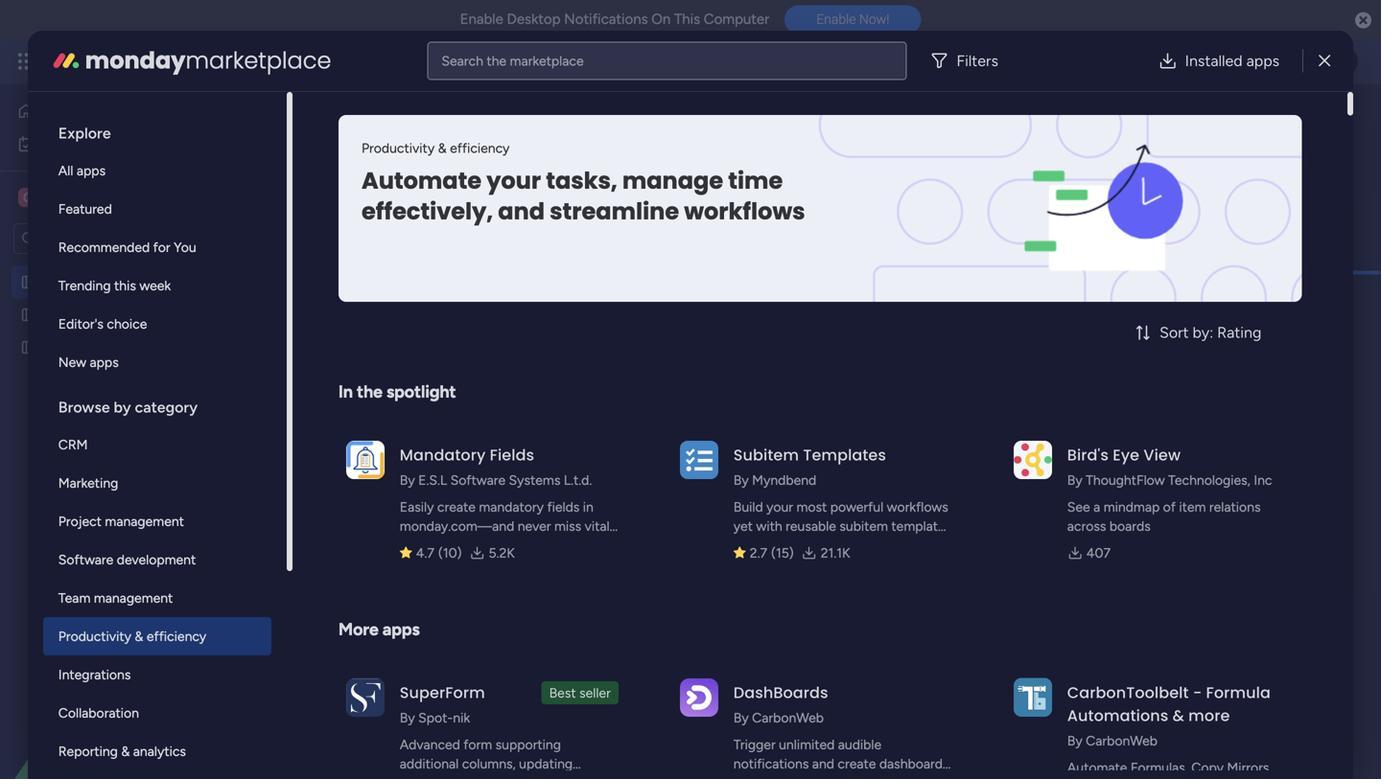Task type: describe. For each thing, give the bounding box(es) containing it.
monday marketplace image
[[1168, 52, 1187, 71]]

by inside mandatory fields by e.s.l software systems l.t.d.
[[400, 473, 415, 489]]

team management
[[58, 591, 173, 607]]

1 horizontal spatial marketplace
[[510, 53, 584, 69]]

new for new apps
[[58, 355, 86, 371]]

whiteboard
[[624, 180, 694, 196]]

this inside learn more about this package of templates here: https://youtu.be/9x6_kyyrn_e see more
[[403, 145, 425, 162]]

0 vertical spatial (dam)
[[702, 99, 800, 142]]

by spot-nik
[[400, 710, 470, 727]]

thoughtflow
[[1086, 473, 1165, 489]]

more inside learn more about this package of templates here: https://youtu.be/9x6_kyyrn_e see more
[[330, 145, 361, 162]]

select product image
[[17, 52, 36, 71]]

of inside learn more about this package of templates here: https://youtu.be/9x6_kyyrn_e see more
[[482, 145, 495, 162]]

see inside 'see a mindmap of item relations across boards'
[[1068, 499, 1091, 516]]

public board image for digital asset management (dam)
[[20, 273, 38, 292]]

filters button
[[922, 42, 1014, 80]]

trigger unlimited audible notifications and create dashboard carousels.
[[734, 737, 943, 780]]

app logo image for dashboards
[[680, 679, 718, 717]]

0 vertical spatial option
[[0, 265, 245, 269]]

1
[[1300, 113, 1306, 129]]

main table
[[320, 180, 384, 196]]

efficiency for productivity & efficiency
[[147, 629, 206, 645]]

help image
[[1257, 52, 1276, 71]]

list box for creative assets
[[0, 262, 245, 623]]

0 vertical spatial -
[[382, 378, 386, 391]]

w7
[[351, 378, 366, 391]]

automate for automate formulas, copy mirrors, set recurring tasks, require
[[1068, 760, 1128, 777]]

map
[[1129, 716, 1168, 741]]

workspace selection element
[[18, 186, 154, 209]]

subitem
[[734, 445, 799, 466]]

(dam) inside list box
[[204, 274, 243, 291]]

additional
[[400, 756, 459, 773]]

new for new asset
[[298, 231, 326, 247]]

carbontoolbelt - formula automations & more by carbonweb
[[1068, 683, 1271, 750]]

again!
[[430, 538, 466, 554]]

editor's
[[58, 316, 104, 332]]

monday marketplace
[[85, 45, 331, 77]]

tasks,
[[546, 165, 617, 197]]

creative assets
[[44, 189, 151, 207]]

2
[[1290, 180, 1297, 196]]

by inside the carbontoolbelt - formula automations & more by carbonweb
[[1068, 733, 1083, 750]]

(10)
[[438, 545, 462, 562]]

formulas,
[[1131, 760, 1189, 777]]

systems
[[509, 473, 561, 489]]

marketing option
[[43, 464, 271, 503]]

12
[[369, 378, 379, 391]]

workspace image
[[18, 187, 37, 208]]

creative requests
[[45, 307, 151, 323]]

online
[[707, 180, 745, 196]]

app logo image down the more apps
[[346, 679, 385, 717]]

templates inside learn more about this package of templates here: https://youtu.be/9x6_kyyrn_e see more
[[498, 145, 558, 162]]

management left the see plans image in the top left of the page
[[194, 50, 298, 72]]

creative for creative requests
[[45, 307, 96, 323]]

public board image for website homepage redesign
[[20, 339, 38, 357]]

package
[[428, 145, 479, 162]]

notifications
[[564, 11, 648, 28]]

mandatory fields by e.s.l software systems l.t.d.
[[400, 445, 592, 489]]

Workload field
[[314, 302, 408, 327]]

automate for automate / 2
[[1218, 180, 1278, 196]]

1 vertical spatial option
[[673, 299, 747, 330]]

show board description image
[[814, 111, 837, 130]]

learn
[[294, 145, 327, 162]]

search the marketplace
[[442, 53, 584, 69]]

& for productivity & efficiency automate your tasks, manage time effectively, and streamline workflows
[[438, 140, 447, 156]]

asset inside list box
[[87, 274, 118, 291]]

for inside option
[[153, 239, 170, 256]]

you
[[174, 239, 196, 256]]

app logo image for bird's eye view
[[1014, 441, 1052, 479]]

the for search
[[487, 53, 507, 69]]

learn more about this package of templates here: https://youtu.be/9x6_kyyrn_e see more
[[294, 144, 846, 162]]

activity
[[1129, 113, 1175, 129]]

team workload button
[[399, 173, 520, 203]]

0 horizontal spatial marketplace
[[186, 45, 331, 77]]

create inside 'easily create mandatory fields in monday.com—and never miss vital data again!'
[[437, 499, 476, 516]]

superform
[[400, 683, 485, 704]]

dapulse close image
[[1356, 11, 1372, 31]]

on
[[652, 11, 671, 28]]

crm option
[[43, 426, 271, 464]]

workflows inside the productivity & efficiency automate your tasks, manage time effectively, and streamline workflows
[[684, 196, 805, 228]]

1 horizontal spatial digital asset management (dam)
[[292, 99, 800, 142]]

new asset
[[298, 231, 362, 247]]

productivity & efficiency
[[58, 629, 206, 645]]

for inside "build your most powerful workflows yet with reusable subitem templates for recurring project tasks."
[[734, 538, 751, 554]]

invite / 1 button
[[1219, 106, 1314, 136]]

crm
[[58, 437, 88, 453]]

yet
[[734, 519, 753, 535]]

w7   12 - 18
[[351, 378, 400, 391]]

enable for enable now!
[[817, 11, 856, 27]]

docs
[[749, 180, 779, 196]]

sort by: rating button
[[1101, 318, 1302, 348]]

see inside learn more about this package of templates here: https://youtu.be/9x6_kyyrn_e see more
[[789, 144, 812, 161]]

automate formulas, copy mirrors, set recurring tasks, require
[[1068, 760, 1273, 780]]

& for reporting & analytics
[[121, 744, 130, 760]]

view
[[1144, 445, 1181, 466]]

my work option
[[12, 129, 233, 159]]

2.7
[[750, 545, 768, 562]]

carbonweb inside dashboards by carbonweb
[[752, 710, 824, 727]]

map region
[[1097, 753, 1350, 780]]

(15)
[[771, 545, 794, 562]]

this
[[674, 11, 700, 28]]

workflows inside "build your most powerful workflows yet with reusable subitem templates for recurring project tasks."
[[887, 499, 949, 516]]

4
[[532, 459, 539, 473]]

redesign
[[165, 340, 217, 356]]

and inside advanced form supporting additional columns, updating existing items, and condition
[[489, 776, 512, 780]]

/ for 2
[[1281, 180, 1286, 196]]

featured option
[[43, 190, 271, 228]]

featured
[[58, 201, 112, 217]]

creative for creative assets
[[44, 189, 104, 207]]

enable desktop notifications on this computer
[[460, 11, 770, 28]]

software inside option
[[58, 552, 113, 568]]

bird's eye view by thoughtflow technologies, inc
[[1068, 445, 1273, 489]]

management inside option
[[94, 591, 173, 607]]

never
[[518, 519, 551, 535]]

reusable
[[786, 519, 837, 535]]

homepage
[[98, 340, 162, 356]]

your inside the productivity & efficiency automate your tasks, manage time effectively, and streamline workflows
[[486, 165, 541, 197]]

digital inside list box
[[45, 274, 83, 291]]

Map field
[[1124, 716, 1173, 741]]

tasks,
[[1153, 780, 1188, 780]]

browse by category heading
[[43, 382, 271, 426]]

more apps
[[338, 620, 420, 640]]

website
[[45, 340, 94, 356]]

software development
[[58, 552, 196, 568]]

spotlight
[[386, 382, 456, 402]]

automate inside the productivity & efficiency automate your tasks, manage time effectively, and streamline workflows
[[362, 165, 482, 197]]

with
[[756, 519, 783, 535]]

installed
[[1185, 52, 1243, 70]]

nik
[[453, 710, 470, 727]]

dashboards
[[734, 683, 829, 704]]

mindmap
[[1104, 499, 1160, 516]]

Numbers field
[[314, 716, 404, 741]]

effectively,
[[362, 196, 493, 228]]

1 horizontal spatial digital
[[292, 99, 387, 142]]

search everything image
[[1215, 52, 1234, 71]]

rating
[[1218, 324, 1262, 342]]

team for team management
[[58, 591, 91, 607]]

work for my
[[66, 136, 95, 152]]

& inside the carbontoolbelt - formula automations & more by carbonweb
[[1173, 706, 1185, 727]]

list box for monday
[[43, 107, 271, 780]]

browse
[[58, 399, 110, 417]]

unassigned
[[365, 431, 435, 447]]

dashboard
[[880, 756, 943, 773]]

computer
[[704, 11, 770, 28]]

Chart field
[[855, 302, 914, 327]]

formula
[[1206, 683, 1271, 704]]

app logo image for subitem templates
[[680, 441, 718, 479]]

dapulse x slim image
[[1319, 49, 1331, 72]]



Task type: vqa. For each thing, say whether or not it's contained in the screenshot.
Files
no



Task type: locate. For each thing, give the bounding box(es) containing it.
subitem
[[840, 519, 888, 535]]

1 horizontal spatial create
[[838, 756, 876, 773]]

app logo image left subitem
[[680, 441, 718, 479]]

best seller
[[549, 685, 611, 702]]

apps for installed apps
[[1247, 52, 1280, 70]]

management
[[194, 50, 298, 72], [484, 99, 695, 142], [122, 274, 201, 291], [105, 514, 184, 530], [94, 591, 173, 607]]

& down team management option on the bottom left of the page
[[135, 629, 143, 645]]

about
[[364, 145, 400, 162]]

category
[[135, 399, 198, 417]]

efficiency down team management option on the bottom left of the page
[[147, 629, 206, 645]]

efficiency up team workload
[[450, 140, 510, 156]]

and down columns,
[[489, 776, 512, 780]]

1 horizontal spatial team
[[413, 180, 445, 196]]

collaboration option
[[43, 695, 271, 733]]

0 horizontal spatial asset
[[87, 274, 118, 291]]

of left item
[[1163, 499, 1176, 516]]

of inside 'see a mindmap of item relations across boards'
[[1163, 499, 1176, 516]]

1 vertical spatial software
[[58, 552, 113, 568]]

myndbend
[[752, 473, 817, 489]]

by
[[400, 473, 415, 489], [734, 473, 749, 489], [1068, 473, 1083, 489], [400, 710, 415, 727], [734, 710, 749, 727], [1068, 733, 1083, 750]]

1 vertical spatial the
[[357, 382, 383, 402]]

digital asset management (dam) down recommended for you option
[[45, 274, 243, 291]]

& up team workload
[[438, 140, 447, 156]]

the for in
[[357, 382, 383, 402]]

by up build
[[734, 473, 749, 489]]

by left spot- on the bottom left
[[400, 710, 415, 727]]

form
[[464, 737, 492, 754]]

1 vertical spatial efficiency
[[147, 629, 206, 645]]

digital asset management (dam)
[[292, 99, 800, 142], [45, 274, 243, 291]]

creative down trending
[[45, 307, 96, 323]]

more up main table button
[[330, 145, 361, 162]]

the right search
[[487, 53, 507, 69]]

0 horizontal spatial of
[[482, 145, 495, 162]]

installed apps
[[1185, 52, 1280, 70]]

fields
[[547, 499, 580, 516]]

this
[[403, 145, 425, 162], [114, 278, 136, 294]]

lottie animation image
[[0, 586, 245, 780]]

apps for all apps
[[77, 163, 106, 179]]

automate
[[362, 165, 482, 197], [1218, 180, 1278, 196], [1068, 760, 1128, 777]]

0 horizontal spatial for
[[153, 239, 170, 256]]

carbonweb down automations at the right of the page
[[1086, 733, 1158, 750]]

1 vertical spatial of
[[1163, 499, 1176, 516]]

team for team workload
[[413, 180, 445, 196]]

by up set
[[1068, 733, 1083, 750]]

digital up editor's
[[45, 274, 83, 291]]

0 vertical spatial of
[[482, 145, 495, 162]]

automate down package
[[362, 165, 482, 197]]

productivity up table
[[362, 140, 435, 156]]

enable inside enable now! button
[[817, 11, 856, 27]]

0 horizontal spatial enable
[[460, 11, 504, 28]]

0 horizontal spatial more
[[330, 145, 361, 162]]

columns,
[[462, 756, 516, 773]]

1 horizontal spatial the
[[487, 53, 507, 69]]

creative down "all apps"
[[44, 189, 104, 207]]

recurring
[[754, 538, 809, 554]]

/ left 2
[[1281, 180, 1286, 196]]

apps up superform
[[383, 620, 420, 640]]

asset down main table button
[[330, 231, 362, 247]]

creative inside list box
[[45, 307, 96, 323]]

monday
[[85, 45, 186, 77], [85, 50, 151, 72]]

automate left 2
[[1218, 180, 1278, 196]]

management up productivity & efficiency
[[94, 591, 173, 607]]

0 vertical spatial public board image
[[20, 273, 38, 292]]

1 horizontal spatial workflows
[[887, 499, 949, 516]]

apps inside button
[[1247, 52, 1280, 70]]

0 horizontal spatial workflows
[[684, 196, 805, 228]]

app logo image left bird's
[[1014, 441, 1052, 479]]

templates inside "build your most powerful workflows yet with reusable subitem templates for recurring project tasks."
[[892, 519, 952, 535]]

2 public board image from the top
[[20, 339, 38, 357]]

0 horizontal spatial see
[[789, 144, 812, 161]]

carbonweb down dashboards
[[752, 710, 824, 727]]

asset inside button
[[330, 231, 362, 247]]

work
[[155, 50, 190, 72], [66, 136, 95, 152]]

new inside button
[[298, 231, 326, 247]]

1 vertical spatial workflows
[[887, 499, 949, 516]]

main
[[320, 180, 349, 196]]

0 vertical spatial work
[[155, 50, 190, 72]]

easily create mandatory fields in monday.com—and never miss vital data again!
[[400, 499, 610, 554]]

productivity for productivity & efficiency automate your tasks, manage time effectively, and streamline workflows
[[362, 140, 435, 156]]

& left analytics
[[121, 744, 130, 760]]

& inside the productivity & efficiency automate your tasks, manage time effectively, and streamline workflows
[[438, 140, 447, 156]]

apps for new apps
[[90, 355, 119, 371]]

- left formula
[[1193, 683, 1202, 704]]

workload down package
[[448, 180, 505, 196]]

by inside subitem templates by myndbend
[[734, 473, 749, 489]]

0 vertical spatial carbonweb
[[752, 710, 824, 727]]

https://youtu.be/9x6_kyyrn_e
[[595, 145, 779, 162]]

and inside the productivity & efficiency automate your tasks, manage time effectively, and streamline workflows
[[498, 196, 545, 228]]

2 horizontal spatial automate
[[1218, 180, 1278, 196]]

1 horizontal spatial carbonweb
[[1086, 733, 1158, 750]]

1 vertical spatial digital asset management (dam)
[[45, 274, 243, 291]]

efficiency
[[450, 140, 510, 156], [147, 629, 206, 645]]

0 horizontal spatial efficiency
[[147, 629, 206, 645]]

v2 v sign image
[[481, 433, 496, 456]]

efficiency inside option
[[147, 629, 206, 645]]

0 vertical spatial your
[[486, 165, 541, 197]]

2 vertical spatial asset
[[87, 274, 118, 291]]

productivity inside the productivity & efficiency automate your tasks, manage time effectively, and streamline workflows
[[362, 140, 435, 156]]

1 vertical spatial (dam)
[[204, 274, 243, 291]]

apps
[[1247, 52, 1280, 70], [77, 163, 106, 179], [90, 355, 119, 371], [383, 620, 420, 640]]

editor's choice option
[[43, 305, 271, 343]]

0 vertical spatial the
[[487, 53, 507, 69]]

0 horizontal spatial -
[[382, 378, 386, 391]]

this up requests
[[114, 278, 136, 294]]

(dam) right week
[[204, 274, 243, 291]]

reporting
[[58, 744, 118, 760]]

0 vertical spatial creative
[[44, 189, 104, 207]]

/ inside button
[[1292, 113, 1297, 129]]

numbers
[[319, 716, 399, 741]]

1 vertical spatial this
[[114, 278, 136, 294]]

explore heading
[[43, 107, 271, 152]]

main table button
[[291, 173, 399, 203]]

new down editor's
[[58, 355, 86, 371]]

reporting & analytics option
[[43, 733, 271, 771]]

search
[[442, 53, 483, 69]]

0 vertical spatial workload
[[448, 180, 505, 196]]

public board image
[[20, 306, 38, 324]]

sort
[[1160, 324, 1189, 342]]

0 horizontal spatial new
[[58, 355, 86, 371]]

team management option
[[43, 579, 271, 618]]

automations
[[1068, 706, 1169, 727]]

by inside dashboards by carbonweb
[[734, 710, 749, 727]]

0 vertical spatial see
[[789, 144, 812, 161]]

1 horizontal spatial -
[[1193, 683, 1202, 704]]

by down bird's
[[1068, 473, 1083, 489]]

productivity & efficiency option
[[43, 618, 271, 656]]

Search in workspace field
[[40, 228, 160, 250]]

recurring
[[1092, 780, 1150, 780]]

0 vertical spatial asset
[[395, 99, 477, 142]]

more
[[815, 144, 846, 161], [338, 620, 379, 640]]

my work
[[44, 136, 95, 152]]

templates up tasks.
[[892, 519, 952, 535]]

items,
[[450, 776, 486, 780]]

team workload
[[413, 180, 505, 196]]

apps down editor's choice
[[90, 355, 119, 371]]

1 horizontal spatial productivity
[[362, 140, 435, 156]]

integrations option
[[43, 656, 271, 695]]

0 vertical spatial digital asset management (dam)
[[292, 99, 800, 142]]

enable
[[460, 11, 504, 28], [817, 11, 856, 27]]

/ for 1
[[1292, 113, 1297, 129]]

work inside option
[[66, 136, 95, 152]]

1 vertical spatial workload
[[319, 302, 403, 326]]

app logo image left dashboards
[[680, 679, 718, 717]]

eye
[[1113, 445, 1140, 466]]

1 horizontal spatial see
[[1068, 499, 1091, 516]]

the right in
[[357, 382, 383, 402]]

productivity for productivity & efficiency
[[58, 629, 131, 645]]

1 vertical spatial -
[[1193, 683, 1202, 704]]

carbonweb inside the carbontoolbelt - formula automations & more by carbonweb
[[1086, 733, 1158, 750]]

1 vertical spatial productivity
[[58, 629, 131, 645]]

0 horizontal spatial templates
[[498, 145, 558, 162]]

public board image down public board icon
[[20, 339, 38, 357]]

and inside trigger unlimited audible notifications and create dashboard carousels.
[[812, 756, 835, 773]]

0 vertical spatial workflows
[[684, 196, 805, 228]]

list box containing digital asset management (dam)
[[0, 262, 245, 623]]

time
[[728, 165, 783, 197]]

desktop
[[507, 11, 561, 28]]

software inside mandatory fields by e.s.l software systems l.t.d.
[[451, 473, 506, 489]]

easily
[[400, 499, 434, 516]]

1 vertical spatial see
[[1068, 499, 1091, 516]]

407
[[1087, 545, 1111, 562]]

list box
[[43, 107, 271, 780], [0, 262, 245, 623]]

0 horizontal spatial workload
[[319, 302, 403, 326]]

of right package
[[482, 145, 495, 162]]

0 vertical spatial templates
[[498, 145, 558, 162]]

countdown
[[860, 716, 962, 741]]

lottie animation element
[[0, 586, 245, 780]]

public board image up public board icon
[[20, 273, 38, 292]]

& for productivity & efficiency
[[135, 629, 143, 645]]

0 horizontal spatial your
[[486, 165, 541, 197]]

1 vertical spatial create
[[838, 756, 876, 773]]

- inside the carbontoolbelt - formula automations & more by carbonweb
[[1193, 683, 1202, 704]]

0 vertical spatial digital
[[292, 99, 387, 142]]

app logo image for carbontoolbelt - formula automations & more
[[1014, 679, 1052, 717]]

0 vertical spatial productivity
[[362, 140, 435, 156]]

team inside button
[[413, 180, 445, 196]]

1 vertical spatial creative
[[45, 307, 96, 323]]

0 horizontal spatial option
[[0, 265, 245, 269]]

new apps
[[58, 355, 119, 371]]

work up "all apps"
[[66, 136, 95, 152]]

digital asset management (dam) inside list box
[[45, 274, 243, 291]]

for down "yet"
[[734, 538, 751, 554]]

new inside 'new apps' option
[[58, 355, 86, 371]]

1 vertical spatial /
[[1281, 180, 1286, 196]]

collaborative
[[541, 180, 620, 196]]

john smith image
[[1328, 46, 1359, 77]]

this right about on the left of the page
[[403, 145, 425, 162]]

most
[[797, 499, 827, 516]]

/
[[1292, 113, 1297, 129], [1281, 180, 1286, 196]]

management inside option
[[105, 514, 184, 530]]

analytics
[[133, 744, 186, 760]]

public board image
[[20, 273, 38, 292], [20, 339, 38, 357]]

workload inside field
[[319, 302, 403, 326]]

productivity up 'integrations'
[[58, 629, 131, 645]]

add view image
[[894, 181, 902, 195]]

team
[[413, 180, 445, 196], [58, 591, 91, 607]]

project management option
[[43, 503, 271, 541]]

0 horizontal spatial work
[[66, 136, 95, 152]]

see more link
[[787, 143, 848, 162]]

automate inside automate formulas, copy mirrors, set recurring tasks, require
[[1068, 760, 1128, 777]]

and
[[498, 196, 545, 228], [812, 756, 835, 773], [489, 776, 512, 780]]

recommended for you option
[[43, 228, 271, 267]]

1 horizontal spatial of
[[1163, 499, 1176, 516]]

bird's
[[1068, 445, 1109, 466]]

see plans image
[[318, 51, 336, 72]]

1 public board image from the top
[[20, 273, 38, 292]]

creative inside workspace selection element
[[44, 189, 104, 207]]

0 horizontal spatial the
[[357, 382, 383, 402]]

team down software development
[[58, 591, 91, 607]]

1 horizontal spatial automate
[[1068, 760, 1128, 777]]

enable up search
[[460, 11, 504, 28]]

digital up learn
[[292, 99, 387, 142]]

development
[[117, 552, 196, 568]]

create up "monday.com—and"
[[437, 499, 476, 516]]

app logo image left automations at the right of the page
[[1014, 679, 1052, 717]]

software down project
[[58, 552, 113, 568]]

1 vertical spatial work
[[66, 136, 95, 152]]

online docs button
[[692, 173, 794, 203]]

build your most powerful workflows yet with reusable subitem templates for recurring project tasks.
[[734, 499, 952, 554]]

& right map
[[1173, 706, 1185, 727]]

0 horizontal spatial (dam)
[[204, 274, 243, 291]]

1 vertical spatial team
[[58, 591, 91, 607]]

workload inside button
[[448, 180, 505, 196]]

2 vertical spatial and
[[489, 776, 512, 780]]

1 vertical spatial templates
[[892, 519, 952, 535]]

0 vertical spatial new
[[298, 231, 326, 247]]

0 horizontal spatial more
[[338, 620, 379, 640]]

trending
[[58, 278, 111, 294]]

new apps option
[[43, 343, 271, 382]]

collaborative whiteboard button
[[520, 173, 694, 203]]

productivity & efficiency automate your tasks, manage time effectively, and streamline workflows
[[362, 140, 805, 228]]

dashboards by carbonweb
[[734, 683, 829, 727]]

by up trigger
[[734, 710, 749, 727]]

mandatory
[[479, 499, 544, 516]]

enable left now!
[[817, 11, 856, 27]]

automate up set
[[1068, 760, 1128, 777]]

efficiency inside the productivity & efficiency automate your tasks, manage time effectively, and streamline workflows
[[450, 140, 510, 156]]

carbontoolbelt
[[1068, 683, 1189, 704]]

workload up w7
[[319, 302, 403, 326]]

banner logo image
[[929, 115, 1279, 302]]

1 vertical spatial new
[[58, 355, 86, 371]]

new down main
[[298, 231, 326, 247]]

across
[[1068, 519, 1107, 535]]

app logo image left e.s.l at left
[[346, 441, 385, 479]]

apps right search everything icon
[[1247, 52, 1280, 70]]

vital
[[585, 519, 610, 535]]

1 horizontal spatial asset
[[330, 231, 362, 247]]

1 horizontal spatial work
[[155, 50, 190, 72]]

1 horizontal spatial enable
[[817, 11, 856, 27]]

by inside bird's eye view by thoughtflow technologies, inc
[[1068, 473, 1083, 489]]

mandatory
[[400, 445, 486, 466]]

more inside learn more about this package of templates here: https://youtu.be/9x6_kyyrn_e see more
[[815, 144, 846, 161]]

requests
[[99, 307, 151, 323]]

1 horizontal spatial more
[[1189, 706, 1230, 727]]

add to favorites image
[[846, 111, 865, 130]]

integrations
[[58, 667, 131, 684]]

create inside trigger unlimited audible notifications and create dashboard carousels.
[[838, 756, 876, 773]]

0 vertical spatial this
[[403, 145, 425, 162]]

and down unlimited
[[812, 756, 835, 773]]

more dots image
[[773, 722, 787, 736]]

0 vertical spatial and
[[498, 196, 545, 228]]

monday marketplace image
[[51, 46, 81, 76]]

1 horizontal spatial workload
[[448, 180, 505, 196]]

and left tasks,
[[498, 196, 545, 228]]

enable for enable desktop notifications on this computer
[[460, 11, 504, 28]]

project
[[58, 514, 102, 530]]

monday for monday marketplace
[[85, 45, 186, 77]]

0 horizontal spatial automate
[[362, 165, 482, 197]]

for left you
[[153, 239, 170, 256]]

1 vertical spatial more
[[1189, 706, 1230, 727]]

1 horizontal spatial new
[[298, 231, 326, 247]]

1 horizontal spatial this
[[403, 145, 425, 162]]

create down audible on the bottom right
[[838, 756, 876, 773]]

digital asset management (dam) up learn more about this package of templates here: https://youtu.be/9x6_kyyrn_e see more
[[292, 99, 800, 142]]

app logo image
[[346, 441, 385, 479], [680, 441, 718, 479], [1014, 441, 1052, 479], [1014, 679, 1052, 717], [346, 679, 385, 717], [680, 679, 718, 717]]

all apps option
[[43, 152, 271, 190]]

workflows
[[684, 196, 805, 228], [887, 499, 949, 516]]

management down recommended for you option
[[122, 274, 201, 291]]

4.7
[[416, 545, 435, 562]]

1 vertical spatial carbonweb
[[1086, 733, 1158, 750]]

trending this week option
[[43, 267, 271, 305]]

work up explore heading
[[155, 50, 190, 72]]

your up 'with'
[[767, 499, 793, 516]]

tasks.
[[859, 538, 892, 554]]

1 horizontal spatial efficiency
[[450, 140, 510, 156]]

this inside option
[[114, 278, 136, 294]]

option
[[0, 265, 245, 269], [673, 299, 747, 330]]

more inside the carbontoolbelt - formula automations & more by carbonweb
[[1189, 706, 1230, 727]]

1 enable from the left
[[460, 11, 504, 28]]

software development option
[[43, 541, 271, 579]]

1 horizontal spatial (dam)
[[702, 99, 800, 142]]

integrate button
[[990, 168, 1175, 208]]

/ left "1"
[[1292, 113, 1297, 129]]

1 horizontal spatial option
[[673, 299, 747, 330]]

team down package
[[413, 180, 445, 196]]

recommended
[[58, 239, 150, 256]]

- right the '12'
[[382, 378, 386, 391]]

miss
[[554, 519, 582, 535]]

management up development
[[105, 514, 184, 530]]

browse by category
[[58, 399, 198, 417]]

work for monday
[[155, 50, 190, 72]]

productivity inside option
[[58, 629, 131, 645]]

0 horizontal spatial carbonweb
[[752, 710, 824, 727]]

Digital asset management (DAM) field
[[287, 99, 805, 142]]

by left e.s.l at left
[[400, 473, 415, 489]]

apps right all
[[77, 163, 106, 179]]

21.1k
[[821, 545, 851, 562]]

0 horizontal spatial digital asset management (dam)
[[45, 274, 243, 291]]

online docs
[[707, 180, 779, 196]]

your inside "build your most powerful workflows yet with reusable subitem templates for recurring project tasks."
[[767, 499, 793, 516]]

creative
[[44, 189, 104, 207], [45, 307, 96, 323]]

more down formula
[[1189, 706, 1230, 727]]

my
[[44, 136, 63, 152]]

relations
[[1210, 499, 1261, 516]]

0 horizontal spatial software
[[58, 552, 113, 568]]

1 vertical spatial digital
[[45, 274, 83, 291]]

1 horizontal spatial templates
[[892, 519, 952, 535]]

software down v2 v sign icon
[[451, 473, 506, 489]]

2 enable from the left
[[817, 11, 856, 27]]

app logo image for mandatory fields
[[346, 441, 385, 479]]

seller
[[580, 685, 611, 702]]

2 horizontal spatial asset
[[395, 99, 477, 142]]

(dam) up time
[[702, 99, 800, 142]]

management up here:
[[484, 99, 695, 142]]

efficiency for productivity & efficiency automate your tasks, manage time effectively, and streamline workflows
[[450, 140, 510, 156]]

team inside option
[[58, 591, 91, 607]]

all apps
[[58, 163, 106, 179]]

updating
[[519, 756, 573, 773]]

0 horizontal spatial team
[[58, 591, 91, 607]]

asset up package
[[395, 99, 477, 142]]

18
[[389, 378, 400, 391]]

0 horizontal spatial digital
[[45, 274, 83, 291]]

list box containing explore
[[43, 107, 271, 780]]

copy
[[1192, 760, 1224, 777]]

1 horizontal spatial your
[[767, 499, 793, 516]]

Countdown field
[[855, 716, 967, 741]]

1 horizontal spatial more
[[815, 144, 846, 161]]

monday for monday work management
[[85, 50, 151, 72]]

1 vertical spatial public board image
[[20, 339, 38, 357]]

asset up creative requests at the left
[[87, 274, 118, 291]]

templates down digital asset management (dam) field
[[498, 145, 558, 162]]

0 vertical spatial for
[[153, 239, 170, 256]]

0 vertical spatial software
[[451, 473, 506, 489]]

apps for more apps
[[383, 620, 420, 640]]

your down learn more about this package of templates here: https://youtu.be/9x6_kyyrn_e see more
[[486, 165, 541, 197]]

recommended for you
[[58, 239, 196, 256]]



